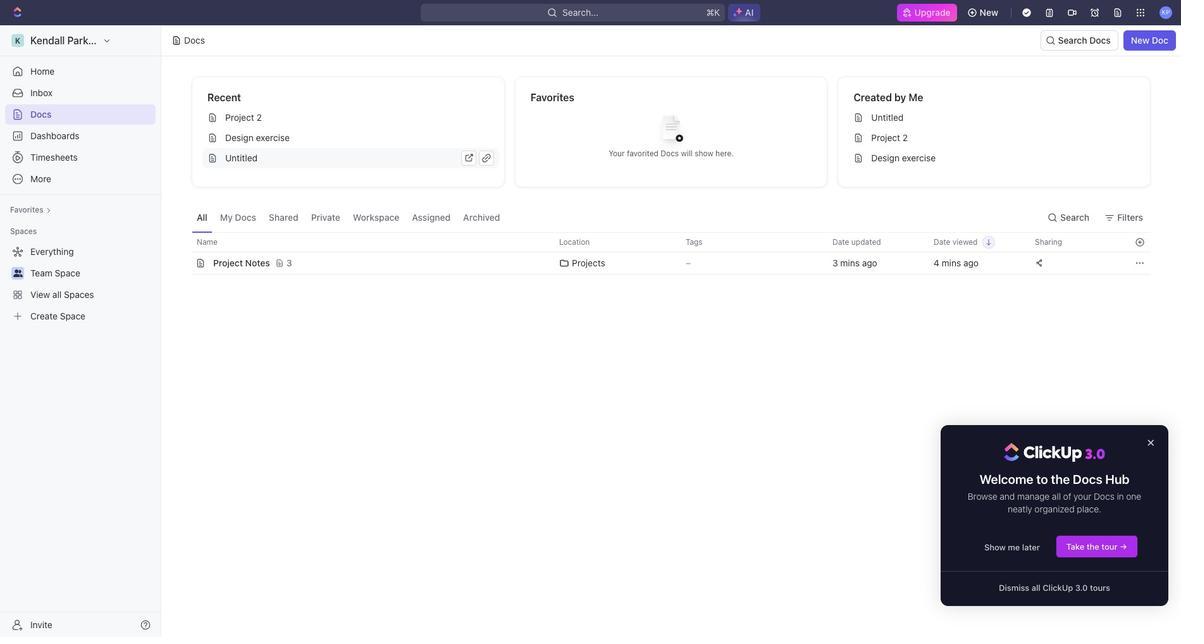 Task type: describe. For each thing, give the bounding box(es) containing it.
space for create space
[[60, 311, 85, 321]]

0 horizontal spatial untitled
[[225, 153, 258, 163]]

welcome to the docs hub browse and manage all of your docs in one neatly organized place.
[[968, 472, 1144, 515]]

dashboards
[[30, 130, 79, 141]]

1 vertical spatial untitled link
[[203, 148, 499, 168]]

0 horizontal spatial 2
[[257, 112, 262, 123]]

1 vertical spatial project
[[872, 132, 901, 143]]

design for the leftmost design exercise link
[[225, 132, 254, 143]]

workspace inside workspace button
[[353, 212, 400, 222]]

kendall parks's workspace
[[30, 35, 157, 46]]

show me later button
[[975, 536, 1050, 558]]

one
[[1127, 491, 1142, 502]]

0 vertical spatial untitled link
[[849, 108, 1145, 128]]

and
[[1000, 491, 1015, 502]]

me
[[909, 92, 924, 103]]

×
[[1148, 435, 1155, 449]]

created by me
[[854, 92, 924, 103]]

inbox link
[[5, 83, 156, 103]]

ai
[[745, 7, 754, 18]]

show
[[985, 542, 1006, 552]]

–
[[686, 258, 691, 268]]

search button
[[1043, 207, 1097, 228]]

private
[[311, 212, 340, 222]]

view
[[30, 289, 50, 300]]

everything
[[30, 246, 74, 257]]

show
[[695, 148, 714, 158]]

date viewed
[[934, 237, 978, 247]]

1 horizontal spatial 2
[[903, 132, 908, 143]]

filters
[[1118, 212, 1144, 222]]

your
[[609, 148, 625, 158]]

row containing project notes
[[178, 252, 1151, 275]]

no favorited docs image
[[646, 105, 697, 156]]

dismiss all clickup 3.0 tours button
[[989, 577, 1121, 598]]

created
[[854, 92, 892, 103]]

new for new
[[980, 7, 999, 18]]

1 vertical spatial project 2
[[872, 132, 908, 143]]

team space link
[[30, 263, 153, 284]]

location
[[559, 237, 590, 247]]

browse
[[968, 491, 998, 502]]

create
[[30, 311, 58, 321]]

workspace button
[[348, 203, 405, 232]]

user group image
[[13, 270, 22, 277]]

welcome
[[980, 472, 1034, 487]]

recent
[[208, 92, 241, 103]]

dashboards link
[[5, 126, 156, 146]]

ago for 3 mins ago
[[862, 258, 878, 268]]

home link
[[5, 61, 156, 82]]

create space link
[[5, 306, 153, 327]]

favorites inside button
[[10, 205, 43, 215]]

tree inside the sidebar navigation
[[5, 242, 156, 327]]

space for team space
[[55, 268, 80, 278]]

timesheets
[[30, 152, 78, 163]]

my docs button
[[215, 203, 261, 232]]

1 horizontal spatial design exercise link
[[849, 148, 1145, 168]]

updated
[[852, 237, 881, 247]]

design for rightmost design exercise link
[[872, 153, 900, 163]]

team space
[[30, 268, 80, 278]]

the inside button
[[1087, 541, 1100, 552]]

notes
[[245, 258, 270, 268]]

mins for 4
[[942, 258, 961, 268]]

3 mins ago
[[833, 258, 878, 268]]

the inside "welcome to the docs hub browse and manage all of your docs in one neatly organized place."
[[1051, 472, 1070, 487]]

mins for 3
[[841, 258, 860, 268]]

project notes
[[213, 258, 270, 268]]

timesheets link
[[5, 147, 156, 168]]

manage
[[1018, 491, 1050, 502]]

place.
[[1077, 504, 1102, 515]]

organized
[[1035, 504, 1075, 515]]

all
[[197, 212, 207, 222]]

1 horizontal spatial untitled
[[872, 112, 904, 123]]

workspace inside the sidebar navigation
[[104, 35, 157, 46]]

new doc button
[[1124, 30, 1176, 51]]

sidebar navigation
[[0, 25, 164, 637]]

tab list containing all
[[192, 203, 505, 232]]

kp button
[[1156, 3, 1176, 23]]

docs inside button
[[1090, 35, 1111, 46]]

take
[[1067, 541, 1085, 552]]

tour
[[1102, 541, 1118, 552]]

everything link
[[5, 242, 153, 262]]

table containing project notes
[[178, 232, 1151, 275]]

4
[[934, 258, 940, 268]]

name
[[197, 237, 218, 247]]

3.0
[[1076, 583, 1088, 593]]

private button
[[306, 203, 345, 232]]

your
[[1074, 491, 1092, 502]]

projects
[[572, 258, 606, 268]]

team
[[30, 268, 52, 278]]

home
[[30, 66, 55, 77]]

your favorited docs will show here.
[[609, 148, 734, 158]]

of
[[1064, 491, 1072, 502]]

more
[[30, 173, 51, 184]]

× button
[[1148, 435, 1155, 449]]

upgrade link
[[897, 4, 957, 22]]

view all spaces link
[[5, 285, 153, 305]]

shared
[[269, 212, 299, 222]]

new for new doc
[[1131, 35, 1150, 46]]

0 horizontal spatial project 2 link
[[203, 108, 499, 128]]

design exercise for the leftmost design exercise link
[[225, 132, 290, 143]]



Task type: locate. For each thing, give the bounding box(es) containing it.
search inside search button
[[1061, 212, 1090, 222]]

all button
[[192, 203, 212, 232]]

3 for 3
[[287, 258, 292, 268]]

dismiss all clickup 3.0 tours
[[999, 583, 1111, 593]]

search...
[[562, 7, 599, 18]]

1 mins from the left
[[841, 258, 860, 268]]

spaces down favorites button on the top left of the page
[[10, 227, 37, 236]]

more button
[[5, 169, 156, 189]]

all inside "welcome to the docs hub browse and manage all of your docs in one neatly organized place."
[[1052, 491, 1061, 502]]

search inside the search docs button
[[1058, 35, 1088, 46]]

search for search
[[1061, 212, 1090, 222]]

dialog
[[941, 425, 1169, 606]]

1 vertical spatial spaces
[[64, 289, 94, 300]]

doc
[[1152, 35, 1169, 46]]

1 vertical spatial all
[[1052, 491, 1061, 502]]

3 for 3 mins ago
[[833, 258, 838, 268]]

0 vertical spatial design exercise
[[225, 132, 290, 143]]

2 mins from the left
[[942, 258, 961, 268]]

3 down date updated button
[[833, 258, 838, 268]]

1 vertical spatial design exercise
[[872, 153, 936, 163]]

search docs button
[[1041, 30, 1119, 51]]

design exercise down by
[[872, 153, 936, 163]]

1 horizontal spatial spaces
[[64, 289, 94, 300]]

2 vertical spatial all
[[1032, 583, 1041, 593]]

spaces
[[10, 227, 37, 236], [64, 289, 94, 300]]

to
[[1037, 472, 1048, 487]]

k
[[15, 36, 20, 45]]

space
[[55, 268, 80, 278], [60, 311, 85, 321]]

my docs
[[220, 212, 256, 222]]

all left of
[[1052, 491, 1061, 502]]

workspace
[[104, 35, 157, 46], [353, 212, 400, 222]]

1 3 from the left
[[287, 258, 292, 268]]

date for date viewed
[[934, 237, 951, 247]]

0 vertical spatial search
[[1058, 35, 1088, 46]]

ago down "updated"
[[862, 258, 878, 268]]

tree containing everything
[[5, 242, 156, 327]]

spaces up create space link
[[64, 289, 94, 300]]

1 vertical spatial workspace
[[353, 212, 400, 222]]

row containing name
[[178, 232, 1151, 253]]

untitled up my docs on the left
[[225, 153, 258, 163]]

design
[[225, 132, 254, 143], [872, 153, 900, 163]]

1 horizontal spatial all
[[1032, 583, 1041, 593]]

the
[[1051, 472, 1070, 487], [1087, 541, 1100, 552]]

project 2 down recent
[[225, 112, 262, 123]]

viewed
[[953, 237, 978, 247]]

→
[[1120, 541, 1128, 552]]

kendall
[[30, 35, 65, 46]]

2 date from the left
[[934, 237, 951, 247]]

date for date updated
[[833, 237, 850, 247]]

1 vertical spatial exercise
[[902, 153, 936, 163]]

0 vertical spatial new
[[980, 7, 999, 18]]

new right the upgrade
[[980, 7, 999, 18]]

date up 4
[[934, 237, 951, 247]]

1 horizontal spatial project 2
[[872, 132, 908, 143]]

show me later
[[985, 542, 1040, 552]]

assigned button
[[407, 203, 456, 232]]

1 vertical spatial design
[[872, 153, 900, 163]]

1 vertical spatial favorites
[[10, 205, 43, 215]]

filters button
[[1100, 207, 1151, 228]]

take the tour →
[[1067, 541, 1128, 552]]

0 horizontal spatial workspace
[[104, 35, 157, 46]]

0 horizontal spatial date
[[833, 237, 850, 247]]

project down recent
[[225, 112, 254, 123]]

docs
[[184, 35, 205, 46], [1090, 35, 1111, 46], [30, 109, 52, 120], [661, 148, 679, 158], [235, 212, 256, 222], [1073, 472, 1103, 487], [1094, 491, 1115, 502]]

favorited
[[627, 148, 659, 158]]

new button
[[962, 3, 1006, 23]]

0 horizontal spatial design exercise link
[[203, 128, 499, 148]]

mins
[[841, 258, 860, 268], [942, 258, 961, 268]]

0 horizontal spatial design exercise
[[225, 132, 290, 143]]

row
[[178, 232, 1151, 253], [178, 252, 1151, 275]]

filters button
[[1100, 207, 1151, 228]]

0 horizontal spatial all
[[52, 289, 62, 300]]

0 vertical spatial the
[[1051, 472, 1070, 487]]

0 horizontal spatial 3
[[287, 258, 292, 268]]

all right dismiss
[[1032, 583, 1041, 593]]

0 vertical spatial spaces
[[10, 227, 37, 236]]

date updated button
[[825, 232, 889, 253]]

new inside button
[[1131, 35, 1150, 46]]

0 horizontal spatial untitled link
[[203, 148, 499, 168]]

date
[[833, 237, 850, 247], [934, 237, 951, 247]]

ago for 4 mins ago
[[964, 258, 979, 268]]

parks's
[[67, 35, 102, 46]]

space down view all spaces link
[[60, 311, 85, 321]]

1 horizontal spatial 3
[[833, 258, 838, 268]]

clickup
[[1043, 583, 1074, 593]]

1 vertical spatial space
[[60, 311, 85, 321]]

0 vertical spatial favorites
[[531, 92, 575, 103]]

project
[[225, 112, 254, 123], [872, 132, 901, 143], [213, 258, 243, 268]]

the left tour at the right
[[1087, 541, 1100, 552]]

view all spaces
[[30, 289, 94, 300]]

search docs
[[1058, 35, 1111, 46]]

favorites button
[[5, 203, 56, 218]]

1 vertical spatial untitled
[[225, 153, 258, 163]]

exercise
[[256, 132, 290, 143], [902, 153, 936, 163]]

2 row from the top
[[178, 252, 1151, 275]]

0 horizontal spatial project 2
[[225, 112, 262, 123]]

0 vertical spatial 2
[[257, 112, 262, 123]]

0 horizontal spatial exercise
[[256, 132, 290, 143]]

1 horizontal spatial exercise
[[902, 153, 936, 163]]

tree
[[5, 242, 156, 327]]

project inside row
[[213, 258, 243, 268]]

0 horizontal spatial ago
[[862, 258, 878, 268]]

2 3 from the left
[[833, 258, 838, 268]]

exercise for the leftmost design exercise link
[[256, 132, 290, 143]]

mins down date updated button
[[841, 258, 860, 268]]

0 vertical spatial project
[[225, 112, 254, 123]]

exercise for rightmost design exercise link
[[902, 153, 936, 163]]

row down 'tags'
[[178, 252, 1151, 275]]

workspace right the private
[[353, 212, 400, 222]]

0 vertical spatial untitled
[[872, 112, 904, 123]]

project down created by me
[[872, 132, 901, 143]]

all for clickup
[[1032, 583, 1041, 593]]

2 horizontal spatial all
[[1052, 491, 1061, 502]]

all for spaces
[[52, 289, 62, 300]]

project left notes
[[213, 258, 243, 268]]

1 vertical spatial 2
[[903, 132, 908, 143]]

date up "3 mins ago"
[[833, 237, 850, 247]]

table
[[178, 232, 1151, 275]]

0 horizontal spatial favorites
[[10, 205, 43, 215]]

1 date from the left
[[833, 237, 850, 247]]

0 vertical spatial workspace
[[104, 35, 157, 46]]

kendall parks's workspace, , element
[[11, 34, 24, 47]]

0 horizontal spatial the
[[1051, 472, 1070, 487]]

1 horizontal spatial mins
[[942, 258, 961, 268]]

ago down date viewed button
[[964, 258, 979, 268]]

untitled down created by me
[[872, 112, 904, 123]]

new left doc
[[1131, 35, 1150, 46]]

1 row from the top
[[178, 232, 1151, 253]]

design exercise link
[[203, 128, 499, 148], [849, 148, 1145, 168]]

untitled link
[[849, 108, 1145, 128], [203, 148, 499, 168]]

new doc
[[1131, 35, 1169, 46]]

dismiss
[[999, 583, 1030, 593]]

space up view all spaces
[[55, 268, 80, 278]]

by
[[895, 92, 907, 103]]

1 horizontal spatial the
[[1087, 541, 1100, 552]]

project 2
[[225, 112, 262, 123], [872, 132, 908, 143]]

tags
[[686, 237, 703, 247]]

0 horizontal spatial design
[[225, 132, 254, 143]]

ago
[[862, 258, 878, 268], [964, 258, 979, 268]]

docs inside the sidebar navigation
[[30, 109, 52, 120]]

1 horizontal spatial date
[[934, 237, 951, 247]]

here.
[[716, 148, 734, 158]]

1 horizontal spatial new
[[1131, 35, 1150, 46]]

0 horizontal spatial mins
[[841, 258, 860, 268]]

inbox
[[30, 87, 53, 98]]

2 ago from the left
[[964, 258, 979, 268]]

design down recent
[[225, 132, 254, 143]]

search for search docs
[[1058, 35, 1088, 46]]

1 horizontal spatial ago
[[964, 258, 979, 268]]

all inside button
[[1032, 583, 1041, 593]]

2 vertical spatial project
[[213, 258, 243, 268]]

project 2 down created by me
[[872, 132, 908, 143]]

hub
[[1106, 472, 1130, 487]]

design down created by me
[[872, 153, 900, 163]]

0 vertical spatial project 2
[[225, 112, 262, 123]]

the right "to"
[[1051, 472, 1070, 487]]

workspace right parks's
[[104, 35, 157, 46]]

1 horizontal spatial design
[[872, 153, 900, 163]]

neatly
[[1008, 504, 1033, 515]]

docs link
[[5, 104, 156, 125]]

1 ago from the left
[[862, 258, 878, 268]]

untitled
[[872, 112, 904, 123], [225, 153, 258, 163]]

sharing
[[1035, 237, 1063, 247]]

0 vertical spatial space
[[55, 268, 80, 278]]

⌘k
[[706, 7, 720, 18]]

docs inside 'button'
[[235, 212, 256, 222]]

1 horizontal spatial project 2 link
[[849, 128, 1145, 148]]

tab list
[[192, 203, 505, 232]]

row up –
[[178, 232, 1151, 253]]

1 horizontal spatial workspace
[[353, 212, 400, 222]]

0 vertical spatial all
[[52, 289, 62, 300]]

dialog containing ×
[[941, 425, 1169, 606]]

new inside new button
[[980, 7, 999, 18]]

date viewed button
[[926, 232, 1003, 253]]

0 horizontal spatial new
[[980, 7, 999, 18]]

mins right 4
[[942, 258, 961, 268]]

1 horizontal spatial favorites
[[531, 92, 575, 103]]

0 vertical spatial design
[[225, 132, 254, 143]]

all inside the sidebar navigation
[[52, 289, 62, 300]]

archived button
[[458, 203, 505, 232]]

assigned
[[412, 212, 451, 222]]

1 vertical spatial new
[[1131, 35, 1150, 46]]

date updated
[[833, 237, 881, 247]]

3 right notes
[[287, 258, 292, 268]]

later
[[1023, 542, 1040, 552]]

my
[[220, 212, 233, 222]]

0 horizontal spatial spaces
[[10, 227, 37, 236]]

1 vertical spatial search
[[1061, 212, 1090, 222]]

0 vertical spatial exercise
[[256, 132, 290, 143]]

shared button
[[264, 203, 304, 232]]

invite
[[30, 619, 52, 630]]

favorites
[[531, 92, 575, 103], [10, 205, 43, 215]]

1 horizontal spatial untitled link
[[849, 108, 1145, 128]]

me
[[1008, 542, 1020, 552]]

upgrade
[[915, 7, 951, 18]]

create space
[[30, 311, 85, 321]]

design exercise for rightmost design exercise link
[[872, 153, 936, 163]]

all right view
[[52, 289, 62, 300]]

1 vertical spatial the
[[1087, 541, 1100, 552]]

will
[[681, 148, 693, 158]]

1 horizontal spatial design exercise
[[872, 153, 936, 163]]

project 2 link
[[203, 108, 499, 128], [849, 128, 1145, 148]]

design exercise down recent
[[225, 132, 290, 143]]

new
[[980, 7, 999, 18], [1131, 35, 1150, 46]]



Task type: vqa. For each thing, say whether or not it's contained in the screenshot.
table
yes



